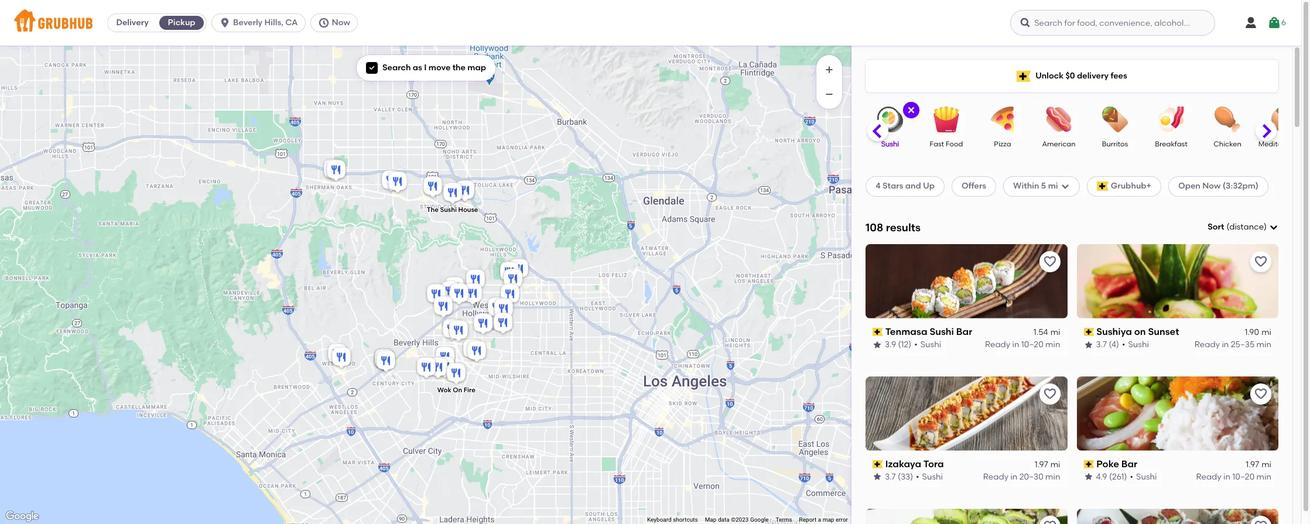 Task type: describe. For each thing, give the bounding box(es) containing it.
5
[[1042, 181, 1047, 191]]

map data ©2023 google
[[705, 517, 769, 523]]

now button
[[310, 13, 363, 32]]

tenmasa sushi bar logo image
[[866, 244, 1068, 319]]

breakfast
[[1156, 140, 1188, 148]]

save this restaurant button for poke bar
[[1251, 384, 1272, 405]]

chicken
[[1214, 140, 1242, 148]]

3.9 (12)
[[885, 339, 912, 349]]

up
[[924, 181, 935, 191]]

min for tenmasa sushi bar
[[1046, 339, 1061, 349]]

american
[[1043, 140, 1076, 148]]

within
[[1014, 181, 1040, 191]]

(
[[1227, 222, 1230, 232]]

save this restaurant image for izakaya tora
[[1043, 387, 1057, 401]]

dojo sushi la image
[[325, 158, 348, 184]]

)
[[1265, 222, 1267, 232]]

sushi right (261)
[[1137, 472, 1158, 482]]

(3:32pm)
[[1223, 181, 1259, 191]]

meshuga 4 sushi image
[[427, 355, 450, 381]]

burritos
[[1103, 140, 1129, 148]]

sort ( distance )
[[1208, 222, 1267, 232]]

kaijin sushi image
[[472, 311, 495, 337]]

pizza
[[995, 140, 1012, 148]]

sort
[[1208, 222, 1225, 232]]

(4)
[[1109, 339, 1120, 349]]

ready for tenmasa sushi bar
[[986, 339, 1011, 349]]

sushi right tenmasa at the right of the page
[[930, 326, 955, 337]]

sushi image
[[870, 107, 911, 132]]

1.54
[[1034, 328, 1049, 338]]

1 vertical spatial now
[[1203, 181, 1221, 191]]

as
[[413, 63, 422, 73]]

• for on
[[1123, 339, 1126, 349]]

ready for sushiya on sunset
[[1195, 339, 1221, 349]]

(261)
[[1110, 472, 1128, 482]]

6 button
[[1268, 12, 1287, 33]]

to
[[1015, 443, 1023, 453]]

Search for food, convenience, alcohol... search field
[[1011, 10, 1216, 36]]

shortcuts
[[673, 517, 698, 523]]

sushiya on sunset image
[[439, 279, 462, 305]]

20–30
[[1020, 472, 1044, 482]]

offers
[[962, 181, 987, 191]]

• for tora
[[916, 472, 920, 482]]

mediterranean image
[[1264, 107, 1305, 132]]

sushi stop image
[[421, 174, 445, 200]]

ready for izakaya tora
[[984, 472, 1009, 482]]

niko niko sushi image
[[448, 282, 471, 307]]

subscription pass image for poke bar
[[1084, 461, 1095, 469]]

report a map error link
[[800, 517, 848, 523]]

1.90
[[1245, 328, 1260, 338]]

• sushi for on
[[1123, 339, 1150, 349]]

min for poke bar
[[1257, 472, 1272, 482]]

search
[[383, 63, 411, 73]]

• for sushi
[[915, 339, 918, 349]]

3.7 (33)
[[885, 472, 914, 482]]

cho oishi image
[[507, 257, 531, 283]]

niko niko sushi logo image
[[866, 509, 1068, 524]]

minus icon image
[[824, 88, 836, 100]]

keyboard shortcuts button
[[647, 516, 698, 524]]

ready in 10–20 min for poke bar
[[1197, 472, 1272, 482]]

10–20 for tenmasa sushi bar
[[1022, 339, 1044, 349]]

sushi down tora
[[923, 472, 943, 482]]

10–20 for poke bar
[[1233, 472, 1255, 482]]

open now (3:32pm)
[[1179, 181, 1259, 191]]

svg image inside beverly hills, ca button
[[219, 17, 231, 29]]

sunset
[[1149, 326, 1180, 337]]

niku nashi sushi image
[[492, 297, 516, 323]]

a
[[818, 517, 822, 523]]

subscription pass image for izakaya tora
[[873, 461, 883, 469]]

izakaya tora image
[[432, 294, 455, 320]]

the sushi house
[[427, 206, 478, 214]]

sushi inside map region
[[440, 206, 457, 214]]

sushi down tenmasa sushi bar
[[921, 339, 942, 349]]

unlock $0 delivery fees
[[1036, 71, 1128, 81]]

stars
[[883, 181, 904, 191]]

yen sushi & sake bar studio city image
[[380, 168, 403, 194]]

fast food
[[930, 140, 964, 148]]

2 vertical spatial save this restaurant image
[[1043, 519, 1057, 524]]

google image
[[3, 509, 42, 524]]

mi for sushiya on sunset
[[1262, 328, 1272, 338]]

the sushi house image
[[441, 181, 465, 207]]

izakaya
[[886, 459, 922, 470]]

wok on fire image
[[445, 361, 468, 387]]

izakaya tora
[[886, 459, 944, 470]]

sushi down sushi image
[[882, 140, 900, 148]]

sansai japanese grill (westwood) image
[[330, 345, 353, 371]]

tenmasa sushi bar image
[[425, 282, 448, 308]]

chicken image
[[1208, 107, 1249, 132]]

svg image inside field
[[1270, 223, 1279, 232]]

distance
[[1230, 222, 1265, 232]]

$0
[[1066, 71, 1076, 81]]

keyboard
[[647, 517, 672, 523]]

1.90 mi
[[1245, 328, 1272, 338]]

haji sushi house image
[[461, 337, 485, 363]]

google
[[751, 517, 769, 523]]

1.97 for tora
[[1035, 460, 1049, 470]]

pzk bbq image
[[492, 311, 515, 337]]

4 stars and up
[[876, 181, 935, 191]]

star icon image for sushiya on sunset
[[1084, 340, 1094, 350]]

fire
[[464, 387, 476, 394]]

crazy rock'n sushi image
[[499, 282, 522, 308]]

on
[[453, 387, 462, 394]]

grubhub+
[[1111, 181, 1152, 191]]

hrb experience century city image
[[373, 347, 396, 373]]

results
[[886, 221, 921, 234]]

3.7 (4)
[[1097, 339, 1120, 349]]

108 results
[[866, 221, 921, 234]]

sushiya
[[1097, 326, 1133, 337]]

open
[[1179, 181, 1201, 191]]

sushi koo image
[[447, 318, 471, 344]]

poke bar logo image
[[1077, 377, 1279, 451]]

on
[[1135, 326, 1146, 337]]

svg image right 5
[[1061, 182, 1070, 191]]

subscription pass image for sushiya on sunset
[[1084, 328, 1095, 336]]

svg image inside 6 button
[[1268, 16, 1282, 30]]

breakfast image
[[1151, 107, 1192, 132]]

mi for poke bar
[[1262, 460, 1272, 470]]

proceed to checkout button
[[943, 437, 1100, 459]]

delivery button
[[108, 13, 157, 32]]

wok on fire
[[438, 387, 476, 394]]

within 5 mi
[[1014, 181, 1059, 191]]

108
[[866, 221, 884, 234]]

poke bar
[[1097, 459, 1138, 470]]

american image
[[1039, 107, 1080, 132]]

0 horizontal spatial map
[[468, 63, 486, 73]]

svg image left 6 button
[[1245, 16, 1259, 30]]

4.9 (261)
[[1097, 472, 1128, 482]]

min for sushiya on sunset
[[1257, 339, 1272, 349]]

sushi down the sushiya on sunset
[[1129, 339, 1150, 349]]

wok
[[438, 387, 452, 394]]

7455 sushi by roshi image
[[486, 296, 509, 321]]



Task type: vqa. For each thing, say whether or not it's contained in the screenshot.
svg icon inside 'now' button
yes



Task type: locate. For each thing, give the bounding box(es) containing it.
ready in 10–20 min
[[986, 339, 1061, 349], [1197, 472, 1272, 482]]

0 horizontal spatial 1.97
[[1035, 460, 1049, 470]]

• for bar
[[1131, 472, 1134, 482]]

3.7 left (4)
[[1097, 339, 1108, 349]]

svg image
[[1245, 16, 1259, 30], [219, 17, 231, 29], [369, 65, 376, 72], [1061, 182, 1070, 191]]

star icon image for poke bar
[[1084, 473, 1094, 482]]

map right a
[[823, 517, 835, 523]]

(12)
[[899, 339, 912, 349]]

grubhub plus flag logo image
[[1017, 71, 1031, 82], [1097, 182, 1109, 191]]

none field containing sort
[[1208, 222, 1279, 233]]

1 horizontal spatial 1.97
[[1246, 460, 1260, 470]]

1 vertical spatial map
[[823, 517, 835, 523]]

svg image inside now button
[[318, 17, 330, 29]]

star icon image for izakaya tora
[[873, 473, 882, 482]]

• right (33)
[[916, 472, 920, 482]]

0 vertical spatial ready in 10–20 min
[[986, 339, 1061, 349]]

0 horizontal spatial 1.97 mi
[[1035, 460, 1061, 470]]

3.9
[[885, 339, 897, 349]]

subscription pass image
[[1084, 328, 1095, 336], [873, 461, 883, 469]]

save this restaurant button for izakaya tora
[[1040, 384, 1061, 405]]

ca
[[285, 18, 298, 28]]

3.7 left (33)
[[885, 472, 896, 482]]

beverly hills, ca
[[233, 18, 298, 28]]

house
[[459, 206, 478, 214]]

ami sushi image
[[326, 342, 349, 368]]

1 vertical spatial grubhub plus flag logo image
[[1097, 182, 1109, 191]]

wokcano logo image
[[1077, 509, 1279, 524]]

• sushi down tora
[[916, 472, 943, 482]]

mi for izakaya tora
[[1051, 460, 1061, 470]]

1 vertical spatial save this restaurant image
[[1255, 387, 1269, 401]]

1.97
[[1035, 460, 1049, 470], [1246, 460, 1260, 470]]

0 vertical spatial now
[[332, 18, 350, 28]]

1 vertical spatial 10–20
[[1233, 472, 1255, 482]]

2 1.97 from the left
[[1246, 460, 1260, 470]]

main navigation navigation
[[0, 0, 1302, 46]]

1.97 mi for izakaya tora
[[1035, 460, 1061, 470]]

kopan sushi & ramen image
[[441, 317, 464, 343]]

2 vertical spatial save this restaurant image
[[1255, 519, 1269, 524]]

beverly hills, ca button
[[212, 13, 310, 32]]

terms
[[776, 517, 793, 523]]

mi for tenmasa sushi bar
[[1051, 328, 1061, 338]]

burritos image
[[1095, 107, 1136, 132]]

25–35
[[1232, 339, 1255, 349]]

0 horizontal spatial now
[[332, 18, 350, 28]]

svg image left search
[[369, 65, 376, 72]]

3.7
[[1097, 339, 1108, 349], [885, 472, 896, 482]]

1 vertical spatial bar
[[1122, 459, 1138, 470]]

delivery
[[1078, 71, 1109, 81]]

the
[[453, 63, 466, 73]]

star icon image left the 3.7 (4)
[[1084, 340, 1094, 350]]

0 horizontal spatial ready in 10–20 min
[[986, 339, 1061, 349]]

0 vertical spatial bar
[[957, 326, 973, 337]]

• sushi for tora
[[916, 472, 943, 482]]

sushi right "the"
[[440, 206, 457, 214]]

• sushi for sushi
[[915, 339, 942, 349]]

and
[[906, 181, 922, 191]]

subscription pass image left tenmasa at the right of the page
[[873, 328, 883, 336]]

save this restaurant image for sushiya on sunset
[[1255, 255, 1269, 269]]

svg image left beverly
[[219, 17, 231, 29]]

fast food image
[[926, 107, 967, 132]]

wokcano image
[[464, 267, 488, 293]]

error
[[836, 517, 848, 523]]

sushiya on sunset logo image
[[1077, 244, 1279, 319]]

map region
[[0, 11, 886, 524]]

1.97 mi for poke bar
[[1246, 460, 1272, 470]]

1.97 for bar
[[1246, 460, 1260, 470]]

tora
[[924, 459, 944, 470]]

izakaya tora logo image
[[866, 377, 1068, 451]]

map
[[705, 517, 717, 523]]

1 vertical spatial subscription pass image
[[1084, 461, 1095, 469]]

1 horizontal spatial subscription pass image
[[1084, 461, 1095, 469]]

svg image
[[1268, 16, 1282, 30], [318, 17, 330, 29], [1020, 17, 1032, 29], [907, 105, 916, 115], [1270, 223, 1279, 232]]

0 horizontal spatial bar
[[957, 326, 973, 337]]

search as i move the map
[[383, 63, 486, 73]]

sushi dan image
[[454, 178, 477, 204]]

1 horizontal spatial 10–20
[[1233, 472, 1255, 482]]

fast
[[930, 140, 945, 148]]

save this restaurant button for tenmasa sushi bar
[[1040, 251, 1061, 272]]

3.7 for sushiya on sunset
[[1097, 339, 1108, 349]]

lucky tacoshi image
[[373, 347, 396, 373]]

min
[[1046, 339, 1061, 349], [1257, 339, 1272, 349], [1046, 472, 1061, 482], [1257, 472, 1272, 482]]

shin image
[[498, 260, 522, 286]]

save this restaurant image
[[1043, 255, 1057, 269], [1255, 387, 1269, 401], [1043, 519, 1057, 524]]

• sushi right (261)
[[1131, 472, 1158, 482]]

minori restaurant image
[[434, 355, 457, 381]]

1 1.97 from the left
[[1035, 460, 1049, 470]]

star icon image left 3.7 (33)
[[873, 473, 882, 482]]

food
[[946, 140, 964, 148]]

0 vertical spatial grubhub plus flag logo image
[[1017, 71, 1031, 82]]

• sushi down tenmasa sushi bar
[[915, 339, 942, 349]]

1.54 mi
[[1034, 328, 1061, 338]]

ready in 10–20 min for tenmasa sushi bar
[[986, 339, 1061, 349]]

1 1.97 mi from the left
[[1035, 460, 1061, 470]]

• sushi for bar
[[1131, 472, 1158, 482]]

mediterranean
[[1259, 140, 1310, 148]]

• right (4)
[[1123, 339, 1126, 349]]

0 horizontal spatial subscription pass image
[[873, 328, 883, 336]]

star icon image for tenmasa sushi bar
[[873, 340, 882, 350]]

hills,
[[265, 18, 284, 28]]

0 vertical spatial subscription pass image
[[1084, 328, 1095, 336]]

pickup
[[168, 18, 195, 28]]

pizza image
[[983, 107, 1024, 132]]

ready in 20–30 min
[[984, 472, 1061, 482]]

0 vertical spatial subscription pass image
[[873, 328, 883, 336]]

fees
[[1111, 71, 1128, 81]]

poke bar image
[[443, 275, 466, 301]]

shiki sushi image
[[386, 170, 410, 195]]

1 vertical spatial ready in 10–20 min
[[1197, 472, 1272, 482]]

grubhub plus flag logo image left unlock
[[1017, 71, 1031, 82]]

©2023
[[731, 517, 749, 523]]

tenmasa sushi bar
[[886, 326, 973, 337]]

tenmasa
[[886, 326, 928, 337]]

1 vertical spatial save this restaurant image
[[1043, 387, 1057, 401]]

bar down tenmasa sushi bar logo
[[957, 326, 973, 337]]

0 vertical spatial save this restaurant image
[[1043, 255, 1057, 269]]

crave sushi image
[[322, 157, 345, 183]]

sushiya on sunset
[[1097, 326, 1180, 337]]

subscription pass image for tenmasa sushi bar
[[873, 328, 883, 336]]

ready in 25–35 min
[[1195, 339, 1272, 349]]

map right the
[[468, 63, 486, 73]]

the
[[427, 206, 439, 214]]

• sushi down the sushiya on sunset
[[1123, 339, 1150, 349]]

plus icon image
[[824, 64, 836, 76]]

i
[[424, 63, 427, 73]]

mi
[[1049, 181, 1059, 191], [1051, 328, 1061, 338], [1262, 328, 1272, 338], [1051, 460, 1061, 470], [1262, 460, 1272, 470]]

tosai sushi image
[[374, 349, 398, 375]]

1 horizontal spatial ready in 10–20 min
[[1197, 472, 1272, 482]]

in for sushiya on sunset
[[1223, 339, 1230, 349]]

0 vertical spatial map
[[468, 63, 486, 73]]

grubhub plus flag logo image for grubhub+
[[1097, 182, 1109, 191]]

subscription pass image left sushiya
[[1084, 328, 1095, 336]]

min for izakaya tora
[[1046, 472, 1061, 482]]

1 horizontal spatial map
[[823, 517, 835, 523]]

delivery
[[116, 18, 149, 28]]

4
[[876, 181, 881, 191]]

nikko sushi image
[[465, 339, 489, 365]]

1 horizontal spatial 3.7
[[1097, 339, 1108, 349]]

0 horizontal spatial 3.7
[[885, 472, 896, 482]]

grubhub plus flag logo image left grubhub+ on the right of page
[[1097, 182, 1109, 191]]

ocean sushi image
[[461, 282, 485, 307]]

star icon image left the 3.9
[[873, 340, 882, 350]]

subscription pass image left izakaya
[[873, 461, 883, 469]]

star icon image
[[873, 340, 882, 350], [1084, 340, 1094, 350], [873, 473, 882, 482], [1084, 473, 1094, 482]]

• right (12)
[[915, 339, 918, 349]]

1 horizontal spatial now
[[1203, 181, 1221, 191]]

0 horizontal spatial grubhub plus flag logo image
[[1017, 71, 1031, 82]]

0 vertical spatial 10–20
[[1022, 339, 1044, 349]]

beverly
[[233, 18, 263, 28]]

keyboard shortcuts
[[647, 517, 698, 523]]

save this restaurant button for sushiya on sunset
[[1251, 251, 1272, 272]]

report a map error
[[800, 517, 848, 523]]

0 horizontal spatial 10–20
[[1022, 339, 1044, 349]]

1.97 mi
[[1035, 460, 1061, 470], [1246, 460, 1272, 470]]

sushiko image
[[415, 355, 438, 381]]

ready
[[986, 339, 1011, 349], [1195, 339, 1221, 349], [984, 472, 1009, 482], [1197, 472, 1222, 482]]

in for izakaya tora
[[1011, 472, 1018, 482]]

2 1.97 mi from the left
[[1246, 460, 1272, 470]]

now inside button
[[332, 18, 350, 28]]

1 horizontal spatial bar
[[1122, 459, 1138, 470]]

subscription pass image left poke
[[1084, 461, 1095, 469]]

now right open at the top of page
[[1203, 181, 1221, 191]]

proceed to checkout
[[979, 443, 1064, 453]]

1 vertical spatial 3.7
[[885, 472, 896, 482]]

move
[[429, 63, 451, 73]]

subscription pass image
[[873, 328, 883, 336], [1084, 461, 1095, 469]]

poke
[[1097, 459, 1120, 470]]

now right 'ca' in the top left of the page
[[332, 18, 350, 28]]

• sushi
[[915, 339, 942, 349], [1123, 339, 1150, 349], [916, 472, 943, 482], [1131, 472, 1158, 482]]

data
[[718, 517, 730, 523]]

1 horizontal spatial 1.97 mi
[[1246, 460, 1272, 470]]

in for poke bar
[[1224, 472, 1231, 482]]

0 vertical spatial 3.7
[[1097, 339, 1108, 349]]

(33)
[[898, 472, 914, 482]]

ready for poke bar
[[1197, 472, 1222, 482]]

terms link
[[776, 517, 793, 523]]

report
[[800, 517, 817, 523]]

save this restaurant image for tenmasa sushi bar
[[1043, 255, 1057, 269]]

hollywood sushi image
[[502, 267, 525, 293]]

star icon image left 4.9
[[1084, 473, 1094, 482]]

None field
[[1208, 222, 1279, 233]]

grubhub plus flag logo image for unlock $0 delivery fees
[[1017, 71, 1031, 82]]

in
[[1013, 339, 1020, 349], [1223, 339, 1230, 349], [1011, 472, 1018, 482], [1224, 472, 1231, 482]]

0 vertical spatial save this restaurant image
[[1255, 255, 1269, 269]]

unlock
[[1036, 71, 1064, 81]]

0 horizontal spatial subscription pass image
[[873, 461, 883, 469]]

bar up (261)
[[1122, 459, 1138, 470]]

save this restaurant image for poke bar
[[1255, 387, 1269, 401]]

save this restaurant image
[[1255, 255, 1269, 269], [1043, 387, 1057, 401], [1255, 519, 1269, 524]]

1 vertical spatial subscription pass image
[[873, 461, 883, 469]]

3.7 for izakaya tora
[[885, 472, 896, 482]]

checkout
[[1025, 443, 1064, 453]]

• right (261)
[[1131, 472, 1134, 482]]

1 horizontal spatial grubhub plus flag logo image
[[1097, 182, 1109, 191]]

sushi 101 image
[[434, 345, 457, 371]]

pickup button
[[157, 13, 206, 32]]

in for tenmasa sushi bar
[[1013, 339, 1020, 349]]

1 horizontal spatial subscription pass image
[[1084, 328, 1095, 336]]

6
[[1282, 17, 1287, 27]]



